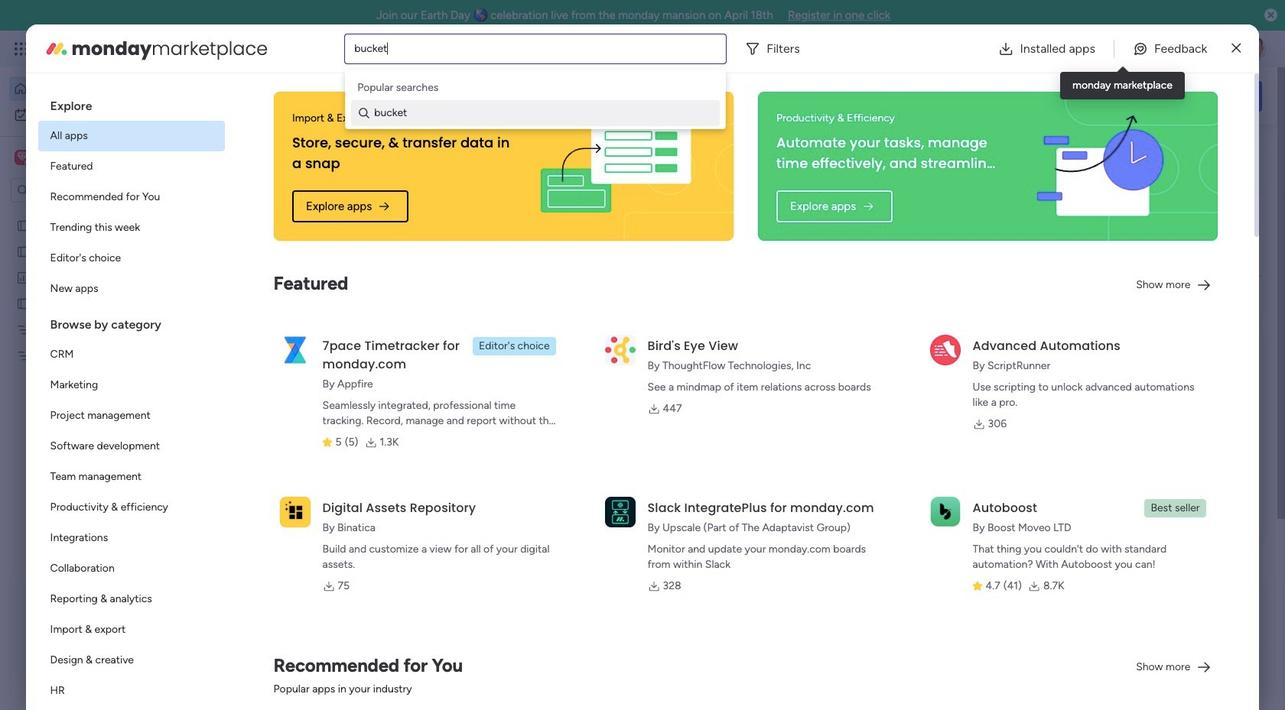 Task type: locate. For each thing, give the bounding box(es) containing it.
component image
[[256, 521, 269, 535]]

Search in workspace field
[[32, 182, 128, 199]]

monday marketplace image
[[44, 36, 69, 61], [1115, 41, 1130, 57]]

app logo image
[[280, 335, 310, 366], [605, 335, 636, 366], [930, 335, 961, 366], [280, 497, 310, 528], [605, 497, 636, 528], [930, 497, 961, 528]]

1 horizontal spatial banner logo image
[[1001, 92, 1200, 241]]

0 horizontal spatial banner logo image
[[516, 92, 715, 241]]

getting started element
[[1033, 588, 1262, 649]]

circle o image
[[1056, 213, 1066, 225], [1056, 233, 1066, 244]]

monday marketplace image right "select product" image
[[44, 36, 69, 61]]

1 vertical spatial heading
[[38, 305, 225, 340]]

1 horizontal spatial monday marketplace image
[[1115, 41, 1130, 57]]

2 vertical spatial public board image
[[256, 497, 272, 514]]

public board image up public board image
[[16, 218, 31, 233]]

public board image
[[16, 218, 31, 233], [16, 296, 31, 311], [256, 497, 272, 514]]

terry turtle image
[[272, 660, 303, 690]]

help center element
[[1033, 662, 1262, 711]]

public board image up component icon
[[256, 497, 272, 514]]

0 vertical spatial public board image
[[16, 218, 31, 233]]

Dropdown input text field
[[354, 42, 389, 55]]

banner logo image
[[516, 92, 715, 241], [1001, 92, 1200, 241]]

public board image
[[16, 244, 31, 259]]

see plans image
[[254, 41, 268, 57]]

dapulse x slim image
[[1232, 39, 1241, 58], [1239, 142, 1258, 160]]

0 vertical spatial heading
[[38, 86, 225, 121]]

workspace image
[[15, 149, 30, 166], [17, 149, 27, 166]]

help image
[[1186, 41, 1201, 57]]

heading
[[38, 86, 225, 121], [38, 305, 225, 340]]

v2 bolt switch image
[[1165, 88, 1174, 104]]

1 vertical spatial circle o image
[[1056, 233, 1066, 244]]

monday marketplace image left search everything icon
[[1115, 41, 1130, 57]]

list box
[[38, 86, 225, 711], [0, 209, 195, 575]]

0 vertical spatial circle o image
[[1056, 213, 1066, 225]]

public board image down public dashboard icon on the left of the page
[[16, 296, 31, 311]]

option
[[9, 77, 186, 101], [9, 103, 186, 127], [38, 121, 225, 151], [38, 151, 225, 182], [38, 182, 225, 213], [0, 212, 195, 215], [38, 213, 225, 243], [38, 243, 225, 274], [38, 274, 225, 305], [38, 340, 225, 370], [38, 370, 225, 401], [38, 401, 225, 432], [38, 432, 225, 462], [38, 462, 225, 493], [38, 493, 225, 523], [38, 523, 225, 554], [38, 554, 225, 585], [38, 585, 225, 615], [38, 615, 225, 646], [38, 646, 225, 676], [38, 676, 225, 707]]

1 heading from the top
[[38, 86, 225, 121]]



Task type: vqa. For each thing, say whether or not it's contained in the screenshot.
the top dapulse x slim IMAGE
yes



Task type: describe. For each thing, give the bounding box(es) containing it.
select product image
[[14, 41, 29, 57]]

2 workspace image from the left
[[17, 149, 27, 166]]

update feed image
[[1047, 41, 1063, 57]]

1 vertical spatial dapulse x slim image
[[1239, 142, 1258, 160]]

2 circle o image from the top
[[1056, 233, 1066, 244]]

notifications image
[[1014, 41, 1029, 57]]

add to favorites image
[[454, 498, 469, 513]]

search everything image
[[1152, 41, 1168, 57]]

2 banner logo image from the left
[[1001, 92, 1200, 241]]

v2 user feedback image
[[1045, 87, 1057, 105]]

workspace selection element
[[15, 148, 128, 168]]

1 workspace image from the left
[[15, 149, 30, 166]]

0 vertical spatial dapulse x slim image
[[1232, 39, 1241, 58]]

component image
[[506, 334, 520, 348]]

check circle image
[[1056, 194, 1066, 205]]

1 circle o image from the top
[[1056, 213, 1066, 225]]

quick search results list box
[[236, 174, 996, 564]]

check circle image
[[1056, 174, 1066, 186]]

2 image
[[1059, 31, 1073, 49]]

1 banner logo image from the left
[[516, 92, 715, 241]]

templates image image
[[1047, 338, 1249, 444]]

public dashboard image
[[16, 270, 31, 285]]

0 horizontal spatial monday marketplace image
[[44, 36, 69, 61]]

1 vertical spatial public board image
[[16, 296, 31, 311]]

terry turtle image
[[1243, 37, 1267, 61]]

2 heading from the top
[[38, 305, 225, 340]]



